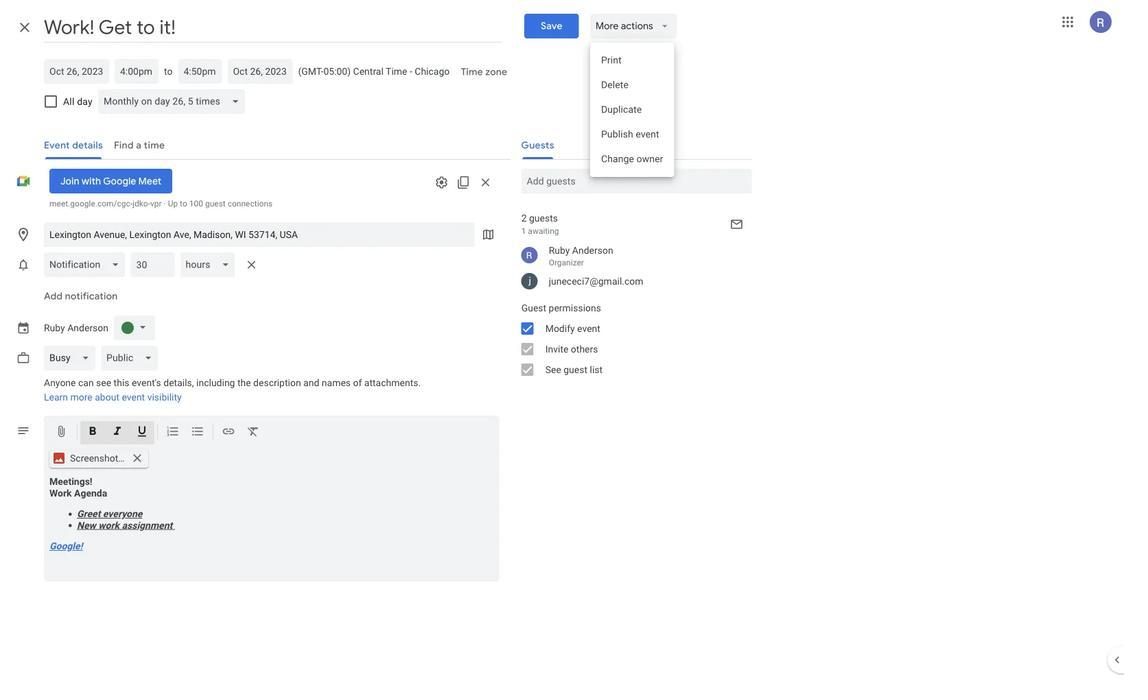 Task type: describe. For each thing, give the bounding box(es) containing it.
save
[[541, 20, 563, 32]]

modify event
[[546, 323, 601, 334]]

with
[[82, 175, 101, 187]]

meetings!
[[49, 477, 92, 488]]

ruby for ruby anderson organizer
[[549, 245, 570, 256]]

duplicate
[[601, 104, 642, 115]]

remove formatting image
[[246, 425, 260, 441]]

greet everyone new work assignment
[[77, 509, 175, 531]]

invite others
[[546, 344, 598, 355]]

anyone can see this event's details, including the description and names of attachments. learn more about event visibility
[[44, 378, 421, 403]]

event inside "anyone can see this event's details, including the description and names of attachments. learn more about event visibility"
[[122, 392, 145, 403]]

and
[[304, 378, 320, 389]]

-
[[410, 66, 413, 77]]

event for publish event
[[636, 129, 659, 140]]

google!
[[49, 541, 83, 552]]

underline image
[[135, 425, 149, 441]]

delete
[[601, 79, 629, 91]]

of
[[353, 378, 362, 389]]

bulleted list image
[[191, 425, 205, 441]]

guests
[[529, 213, 558, 224]]

notification
[[65, 290, 118, 303]]

all
[[63, 96, 75, 107]]

05:00)
[[324, 66, 351, 77]]

visibility
[[147, 392, 182, 403]]

zone
[[485, 66, 507, 78]]

anderson for ruby anderson organizer
[[573, 245, 614, 256]]

list
[[590, 364, 603, 376]]

more actions arrow_drop_down
[[596, 20, 671, 32]]

meet.google.com/cgc-jdko-vpr · up to 100 guest connections
[[49, 199, 273, 209]]

attachments.
[[364, 378, 421, 389]]

Guests text field
[[527, 169, 747, 194]]

actions
[[621, 20, 653, 32]]

work
[[98, 520, 119, 531]]

description
[[253, 378, 301, 389]]

ruby for ruby anderson
[[44, 323, 65, 334]]

Start time text field
[[120, 63, 153, 80]]

learn more about event visibility link
[[44, 392, 182, 403]]

guests invited to this event. tree
[[511, 242, 752, 293]]

Location text field
[[49, 222, 469, 247]]

all day
[[63, 96, 93, 107]]

·
[[164, 199, 166, 209]]

Hours in advance for notification number field
[[136, 253, 169, 277]]

formatting options toolbar
[[44, 416, 500, 449]]

including
[[196, 378, 235, 389]]

more
[[70, 392, 93, 403]]

anyone
[[44, 378, 76, 389]]

numbered list image
[[166, 425, 180, 441]]

see
[[546, 364, 562, 376]]

meet
[[138, 175, 162, 187]]

1
[[522, 227, 526, 236]]

event's
[[132, 378, 161, 389]]

time inside "button"
[[461, 66, 483, 78]]

chicago
[[415, 66, 450, 77]]

everyone
[[103, 509, 142, 520]]

others
[[571, 344, 598, 355]]

Title text field
[[44, 12, 503, 43]]

modify
[[546, 323, 575, 334]]

guest
[[522, 302, 547, 314]]

ruby anderson organizer
[[549, 245, 614, 268]]

2
[[522, 213, 527, 224]]

see
[[96, 378, 111, 389]]

assignment
[[122, 520, 172, 531]]

bold image
[[86, 425, 100, 441]]

ruby anderson
[[44, 323, 109, 334]]

0 horizontal spatial to
[[164, 66, 173, 77]]

more
[[596, 20, 619, 32]]



Task type: vqa. For each thing, say whether or not it's contained in the screenshot.
the Remove formatting icon
yes



Task type: locate. For each thing, give the bounding box(es) containing it.
(gmt-05:00) central time - chicago
[[298, 66, 450, 77]]

names
[[322, 378, 351, 389]]

google
[[103, 175, 136, 187]]

add
[[44, 290, 63, 303]]

up
[[168, 199, 178, 209]]

guest right "100"
[[205, 199, 226, 209]]

invite
[[546, 344, 569, 355]]

time zone button
[[455, 60, 513, 84]]

0 vertical spatial guest
[[205, 199, 226, 209]]

meet.google.com/cgc-
[[49, 199, 133, 209]]

to right up
[[180, 199, 187, 209]]

central
[[353, 66, 384, 77]]

junececi7@gmail.com
[[549, 276, 644, 287]]

connections
[[228, 199, 273, 209]]

End time text field
[[184, 63, 217, 80]]

new
[[77, 520, 96, 531]]

greet
[[77, 509, 101, 520]]

1 horizontal spatial event
[[578, 323, 601, 334]]

menu
[[590, 43, 674, 177]]

vpr
[[150, 199, 162, 209]]

0 horizontal spatial anderson
[[67, 323, 109, 334]]

see guest list
[[546, 364, 603, 376]]

event inside menu
[[636, 129, 659, 140]]

awaiting
[[528, 227, 559, 236]]

organizer
[[549, 258, 584, 268]]

time zone
[[461, 66, 507, 78]]

event up owner
[[636, 129, 659, 140]]

Description text field
[[44, 477, 500, 580]]

join with google meet link
[[49, 169, 173, 194]]

None field
[[98, 89, 250, 114], [44, 253, 131, 277], [180, 253, 241, 277], [44, 346, 101, 371], [101, 346, 164, 371], [98, 89, 250, 114], [44, 253, 131, 277], [180, 253, 241, 277], [44, 346, 101, 371], [101, 346, 164, 371]]

End date text field
[[233, 63, 287, 80]]

agenda
[[74, 488, 107, 499]]

italic image
[[111, 425, 124, 441]]

join with google meet
[[60, 175, 162, 187]]

1 vertical spatial event
[[578, 323, 601, 334]]

publish event
[[601, 129, 659, 140]]

0 vertical spatial to
[[164, 66, 173, 77]]

event for modify event
[[578, 323, 601, 334]]

1 horizontal spatial ruby
[[549, 245, 570, 256]]

this
[[114, 378, 129, 389]]

event inside group
[[578, 323, 601, 334]]

0 horizontal spatial event
[[122, 392, 145, 403]]

ruby anderson, organizer tree item
[[511, 242, 752, 271]]

1 horizontal spatial time
[[461, 66, 483, 78]]

guest permissions
[[522, 302, 602, 314]]

google! link
[[49, 541, 83, 552]]

save button
[[525, 14, 579, 38]]

to right start time text box
[[164, 66, 173, 77]]

event up others
[[578, 323, 601, 334]]

details,
[[164, 378, 194, 389]]

2 vertical spatial event
[[122, 392, 145, 403]]

day
[[77, 96, 93, 107]]

ruby inside ruby anderson organizer
[[549, 245, 570, 256]]

add notification
[[44, 290, 118, 303]]

(gmt-
[[298, 66, 324, 77]]

anderson inside ruby anderson organizer
[[573, 245, 614, 256]]

change owner
[[601, 153, 663, 165]]

junececi7@gmail.com tree item
[[511, 271, 752, 293]]

30 hours before element
[[44, 250, 263, 280]]

ruby down add
[[44, 323, 65, 334]]

0 horizontal spatial guest
[[205, 199, 226, 209]]

add notification button
[[38, 280, 123, 313]]

to
[[164, 66, 173, 77], [180, 199, 187, 209]]

insert link image
[[222, 425, 236, 441]]

time left '-'
[[386, 66, 408, 77]]

work
[[49, 488, 72, 499]]

change
[[601, 153, 634, 165]]

1 horizontal spatial to
[[180, 199, 187, 209]]

group containing guest permissions
[[511, 298, 752, 380]]

menu containing print
[[590, 43, 674, 177]]

jdko-
[[133, 199, 150, 209]]

guest inside group
[[564, 364, 588, 376]]

anderson for ruby anderson
[[67, 323, 109, 334]]

about
[[95, 392, 119, 403]]

guest left list
[[564, 364, 588, 376]]

Start date text field
[[49, 63, 104, 80]]

100
[[189, 199, 203, 209]]

event down "this"
[[122, 392, 145, 403]]

2 guests 1 awaiting
[[522, 213, 559, 236]]

can
[[78, 378, 94, 389]]

owner
[[637, 153, 663, 165]]

0 horizontal spatial time
[[386, 66, 408, 77]]

ruby
[[549, 245, 570, 256], [44, 323, 65, 334]]

1 vertical spatial guest
[[564, 364, 588, 376]]

0 vertical spatial anderson
[[573, 245, 614, 256]]

anderson
[[573, 245, 614, 256], [67, 323, 109, 334]]

guest
[[205, 199, 226, 209], [564, 364, 588, 376]]

1 horizontal spatial guest
[[564, 364, 588, 376]]

1 vertical spatial to
[[180, 199, 187, 209]]

0 vertical spatial ruby
[[549, 245, 570, 256]]

time left zone
[[461, 66, 483, 78]]

ruby up the organizer
[[549, 245, 570, 256]]

group
[[511, 298, 752, 380]]

arrow_drop_down
[[659, 20, 671, 32]]

0 vertical spatial event
[[636, 129, 659, 140]]

1 vertical spatial ruby
[[44, 323, 65, 334]]

anderson up the organizer
[[573, 245, 614, 256]]

permissions
[[549, 302, 602, 314]]

publish
[[601, 129, 634, 140]]

join
[[60, 175, 79, 187]]

the
[[238, 378, 251, 389]]

1 horizontal spatial anderson
[[573, 245, 614, 256]]

0 horizontal spatial ruby
[[44, 323, 65, 334]]

learn
[[44, 392, 68, 403]]

event
[[636, 129, 659, 140], [578, 323, 601, 334], [122, 392, 145, 403]]

2 horizontal spatial event
[[636, 129, 659, 140]]

meetings! work agenda
[[49, 477, 107, 499]]

1 vertical spatial anderson
[[67, 323, 109, 334]]

print
[[601, 55, 622, 66]]

time
[[386, 66, 408, 77], [461, 66, 483, 78]]

anderson down notification
[[67, 323, 109, 334]]



